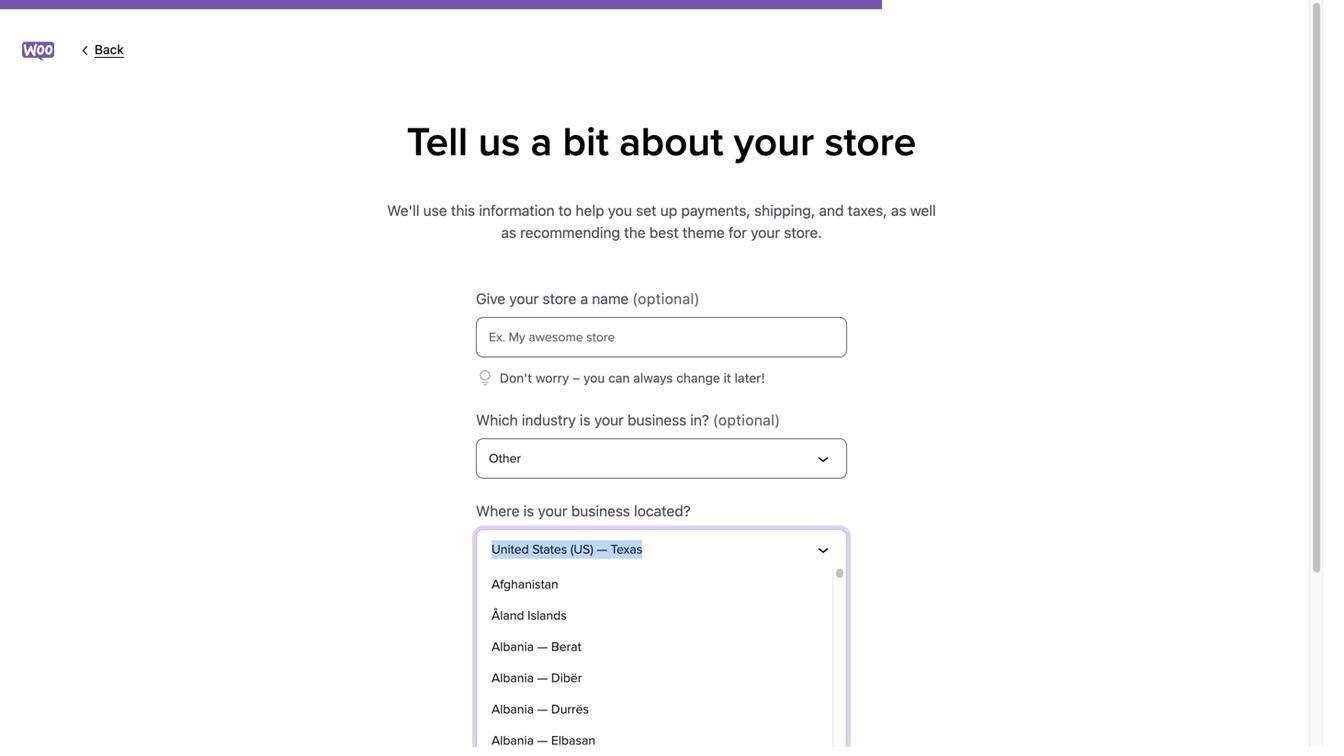 Task type: describe. For each thing, give the bounding box(es) containing it.
Ex. My awesome store text field
[[476, 317, 848, 358]]

where is your business located?
[[476, 502, 691, 520]]

don't
[[500, 370, 532, 385]]

use
[[424, 202, 447, 219]]

albania — durrës
[[492, 702, 589, 718]]

1 vertical spatial as
[[501, 224, 517, 241]]

always
[[634, 370, 673, 385]]

albania — dibër button
[[477, 663, 833, 694]]

albania for albania — dibër
[[492, 671, 534, 686]]

this
[[451, 202, 475, 219]]

— for durrës
[[538, 702, 548, 718]]

don't worry – you can always change it later!
[[500, 370, 765, 385]]

0 vertical spatial is
[[580, 411, 591, 429]]

back link
[[76, 41, 168, 60]]

afghanistan
[[492, 577, 559, 593]]

1 vertical spatial you
[[584, 370, 605, 385]]

we'll use this information to help you set up payments, shipping, and taxes, as well as recommending the best theme for your store.
[[387, 202, 937, 241]]

afghanistan button
[[477, 569, 833, 600]]

albania — berat
[[492, 639, 582, 655]]

0 vertical spatial business
[[628, 411, 687, 429]]

albania — dibër
[[492, 671, 582, 686]]

1 horizontal spatial as
[[892, 202, 907, 219]]

taxes,
[[848, 202, 888, 219]]

1 vertical spatial )
[[775, 411, 781, 429]]

can
[[609, 370, 630, 385]]

your up shipping,
[[734, 118, 815, 167]]

0 vertical spatial store
[[825, 118, 917, 167]]

albania for albania — berat
[[492, 639, 534, 655]]

located?
[[634, 502, 691, 520]]

where
[[476, 502, 520, 520]]

1 vertical spatial is
[[524, 502, 534, 520]]

your down can
[[595, 411, 624, 429]]

bit
[[563, 118, 609, 167]]

recommending
[[521, 224, 621, 241]]

industry
[[522, 411, 576, 429]]

0 horizontal spatial optional
[[638, 290, 695, 308]]

Select country/region search field
[[492, 541, 813, 559]]

dibër
[[552, 671, 582, 686]]

for
[[729, 224, 747, 241]]

albania for albania — durrës
[[492, 702, 534, 718]]

your right where
[[538, 502, 568, 520]]

which
[[476, 411, 518, 429]]

1 horizontal spatial (
[[713, 411, 719, 429]]

0 vertical spatial a
[[531, 118, 553, 167]]



Task type: vqa. For each thing, say whether or not it's contained in the screenshot.
bottom An
no



Task type: locate. For each thing, give the bounding box(es) containing it.
albania
[[492, 639, 534, 655], [492, 671, 534, 686], [492, 702, 534, 718]]

information
[[479, 202, 555, 219]]

you right the –
[[584, 370, 605, 385]]

best
[[650, 224, 679, 241]]

0 vertical spatial you
[[608, 202, 633, 219]]

up
[[661, 202, 678, 219]]

— left the durrës
[[538, 702, 548, 718]]

you
[[608, 202, 633, 219], [584, 370, 605, 385]]

business left located?
[[572, 502, 631, 520]]

store
[[825, 118, 917, 167], [543, 290, 577, 308]]

2 — from the top
[[538, 671, 548, 686]]

payments,
[[682, 202, 751, 219]]

a
[[531, 118, 553, 167], [581, 290, 589, 308]]

)
[[695, 290, 700, 308], [775, 411, 781, 429]]

( right name
[[633, 290, 638, 308]]

durrës
[[552, 702, 589, 718]]

1 vertical spatial —
[[538, 671, 548, 686]]

1 horizontal spatial )
[[775, 411, 781, 429]]

which industry is your business in? ( optional )
[[476, 411, 781, 429]]

albania inside albania — berat button
[[492, 639, 534, 655]]

business
[[628, 411, 687, 429], [572, 502, 631, 520]]

albania down albania — berat
[[492, 671, 534, 686]]

åland islands
[[492, 608, 567, 624]]

2 vertical spatial albania
[[492, 702, 534, 718]]

åland
[[492, 608, 525, 624]]

store left name
[[543, 290, 577, 308]]

albania — berat button
[[477, 632, 833, 663]]

) up ex. my awesome store text field in the top of the page
[[695, 290, 700, 308]]

— for berat
[[538, 639, 548, 655]]

albania inside albania — dibër button
[[492, 671, 534, 686]]

albania down albania — dibër
[[492, 702, 534, 718]]

2 vertical spatial —
[[538, 702, 548, 718]]

0 horizontal spatial store
[[543, 290, 577, 308]]

in?
[[691, 411, 710, 429]]

well
[[911, 202, 937, 219]]

0 horizontal spatial a
[[531, 118, 553, 167]]

0 horizontal spatial is
[[524, 502, 534, 520]]

back
[[95, 42, 124, 57]]

shipping,
[[755, 202, 816, 219]]

give
[[476, 290, 506, 308]]

list box containing afghanistan
[[476, 569, 848, 747]]

berat
[[552, 639, 582, 655]]

åland islands button
[[477, 600, 833, 632]]

0 vertical spatial optional
[[638, 290, 695, 308]]

your
[[734, 118, 815, 167], [751, 224, 781, 241], [510, 290, 539, 308], [595, 411, 624, 429], [538, 502, 568, 520]]

—
[[538, 639, 548, 655], [538, 671, 548, 686], [538, 702, 548, 718]]

1 — from the top
[[538, 639, 548, 655]]

as
[[892, 202, 907, 219], [501, 224, 517, 241]]

your inside we'll use this information to help you set up payments, shipping, and taxes, as well as recommending the best theme for your store.
[[751, 224, 781, 241]]

0 horizontal spatial as
[[501, 224, 517, 241]]

albania — durrës button
[[477, 694, 833, 725]]

1 vertical spatial business
[[572, 502, 631, 520]]

store up the taxes,
[[825, 118, 917, 167]]

1 vertical spatial store
[[543, 290, 577, 308]]

2 albania from the top
[[492, 671, 534, 686]]

1 horizontal spatial you
[[608, 202, 633, 219]]

0 vertical spatial albania
[[492, 639, 534, 655]]

Select an industry search field
[[489, 450, 813, 468]]

optional
[[638, 290, 695, 308], [719, 411, 775, 429]]

1 horizontal spatial store
[[825, 118, 917, 167]]

0 vertical spatial (
[[633, 290, 638, 308]]

you left set
[[608, 202, 633, 219]]

worry
[[536, 370, 570, 385]]

set
[[636, 202, 657, 219]]

0 horizontal spatial )
[[695, 290, 700, 308]]

( right in? at right bottom
[[713, 411, 719, 429]]

0 horizontal spatial (
[[633, 290, 638, 308]]

is right where
[[524, 502, 534, 520]]

to
[[559, 202, 572, 219]]

you inside we'll use this information to help you set up payments, shipping, and taxes, as well as recommending the best theme for your store.
[[608, 202, 633, 219]]

0 vertical spatial )
[[695, 290, 700, 308]]

is
[[580, 411, 591, 429], [524, 502, 534, 520]]

name
[[592, 290, 629, 308]]

your right give
[[510, 290, 539, 308]]

albania inside "albania — durrës" button
[[492, 702, 534, 718]]

as left well
[[892, 202, 907, 219]]

help
[[576, 202, 605, 219]]

islands
[[528, 608, 567, 624]]

business up select an industry search box
[[628, 411, 687, 429]]

us
[[479, 118, 521, 167]]

change
[[677, 370, 721, 385]]

–
[[573, 370, 580, 385]]

as down information on the top
[[501, 224, 517, 241]]

optional up ex. my awesome store text field in the top of the page
[[638, 290, 695, 308]]

the
[[624, 224, 646, 241]]

1 horizontal spatial is
[[580, 411, 591, 429]]

tell us a bit about your store
[[407, 118, 917, 167]]

a left name
[[581, 290, 589, 308]]

your right for
[[751, 224, 781, 241]]

— left berat
[[538, 639, 548, 655]]

1 horizontal spatial optional
[[719, 411, 775, 429]]

0 horizontal spatial you
[[584, 370, 605, 385]]

1 vertical spatial a
[[581, 290, 589, 308]]

0 vertical spatial —
[[538, 639, 548, 655]]

store.
[[785, 224, 822, 241]]

1 vertical spatial optional
[[719, 411, 775, 429]]

it
[[724, 370, 732, 385]]

later!
[[735, 370, 765, 385]]

1 albania from the top
[[492, 639, 534, 655]]

— left dibër at the bottom of the page
[[538, 671, 548, 686]]

tell
[[407, 118, 468, 167]]

(
[[633, 290, 638, 308], [713, 411, 719, 429]]

and
[[820, 202, 844, 219]]

0 vertical spatial as
[[892, 202, 907, 219]]

we'll
[[387, 202, 420, 219]]

3 — from the top
[[538, 702, 548, 718]]

theme
[[683, 224, 725, 241]]

optional down later!
[[719, 411, 775, 429]]

— for dibër
[[538, 671, 548, 686]]

1 vertical spatial albania
[[492, 671, 534, 686]]

albania down åland at the left bottom
[[492, 639, 534, 655]]

is right industry
[[580, 411, 591, 429]]

about
[[620, 118, 724, 167]]

list box
[[476, 569, 848, 747]]

1 vertical spatial (
[[713, 411, 719, 429]]

) right in? at right bottom
[[775, 411, 781, 429]]

a right the us
[[531, 118, 553, 167]]

1 horizontal spatial a
[[581, 290, 589, 308]]

3 albania from the top
[[492, 702, 534, 718]]

give your store a name ( optional )
[[476, 290, 700, 308]]



